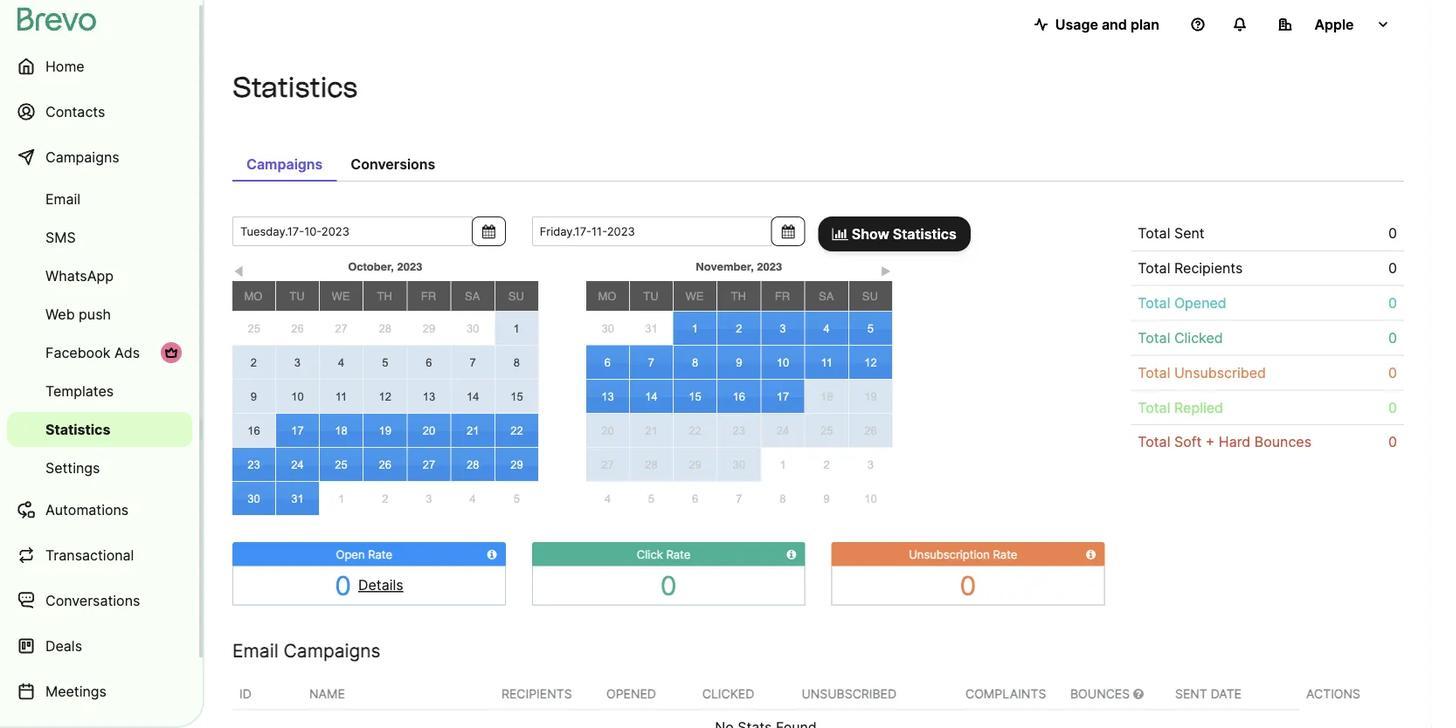 Task type: vqa. For each thing, say whether or not it's contained in the screenshot.


Task type: describe. For each thing, give the bounding box(es) containing it.
1 horizontal spatial 27 link
[[407, 448, 450, 481]]

9 for 9 link to the middle
[[251, 390, 257, 403]]

1 horizontal spatial statistics
[[232, 70, 358, 104]]

transactional link
[[7, 535, 192, 577]]

conversions link
[[337, 147, 449, 182]]

To text field
[[532, 217, 772, 246]]

2 13 link from the left
[[586, 380, 629, 413]]

29 for rightmost 29 link
[[689, 458, 701, 471]]

show
[[852, 225, 889, 242]]

total recipients
[[1138, 260, 1243, 277]]

email campaigns
[[232, 640, 381, 662]]

0 vertical spatial 9 link
[[718, 346, 760, 379]]

0 horizontal spatial 27 link
[[319, 312, 363, 345]]

1 horizontal spatial 8
[[692, 356, 698, 369]]

1 22 link from the left
[[495, 414, 538, 447]]

2 horizontal spatial 28 link
[[630, 448, 673, 481]]

2 21 from the left
[[645, 424, 658, 437]]

1 15 link from the left
[[495, 380, 538, 413]]

1 vertical spatial 23
[[247, 458, 260, 471]]

▶
[[881, 265, 891, 278]]

total soft + hard bounces
[[1138, 434, 1312, 451]]

1 horizontal spatial campaigns link
[[232, 147, 337, 182]]

facebook ads link
[[7, 336, 192, 370]]

soft
[[1174, 434, 1202, 451]]

1 15 from the left
[[510, 390, 523, 403]]

0 horizontal spatial 7 link
[[451, 346, 494, 379]]

whatsapp link
[[7, 259, 192, 294]]

1 vertical spatial 31 link
[[276, 482, 319, 516]]

2 horizontal spatial 10 link
[[849, 482, 893, 515]]

29 for the leftmost 29 link
[[423, 322, 435, 335]]

24 for the bottom 24 link
[[291, 458, 304, 471]]

1 horizontal spatial 29 link
[[495, 448, 538, 481]]

click rate
[[637, 548, 691, 561]]

click
[[637, 548, 663, 561]]

1 vertical spatial 11 link
[[320, 380, 363, 413]]

0 horizontal spatial 28 link
[[363, 312, 407, 345]]

1 vertical spatial 12
[[379, 390, 391, 403]]

2 horizontal spatial 8 link
[[761, 482, 805, 515]]

+
[[1206, 434, 1215, 451]]

7 for the rightmost 7 link
[[736, 492, 742, 505]]

0 vertical spatial 12
[[864, 356, 877, 369]]

1 horizontal spatial 19
[[864, 390, 877, 403]]

conversations
[[45, 592, 140, 609]]

october, 2023 link
[[275, 256, 495, 277]]

su for 1
[[508, 290, 524, 303]]

0 horizontal spatial 29 link
[[407, 312, 451, 345]]

meetings
[[45, 683, 107, 700]]

0 horizontal spatial statistics
[[45, 421, 111, 438]]

id
[[239, 687, 251, 702]]

sent date
[[1175, 687, 1242, 702]]

2 horizontal spatial 8
[[780, 492, 786, 505]]

2 horizontal spatial 6
[[692, 492, 698, 505]]

0 vertical spatial 25 link
[[232, 312, 275, 345]]

conversations link
[[7, 580, 192, 622]]

1 horizontal spatial 28
[[467, 458, 479, 471]]

tu for 31
[[643, 290, 658, 303]]

7 for left 7 link
[[470, 356, 476, 369]]

11 for topmost the 11 link
[[821, 356, 833, 369]]

0 horizontal spatial opened
[[606, 687, 656, 702]]

open rate
[[336, 548, 392, 561]]

total unsubscribed
[[1138, 364, 1266, 381]]

open
[[336, 548, 365, 561]]

november, 2023 ▶
[[696, 260, 891, 278]]

home link
[[7, 45, 192, 87]]

1 vertical spatial 25
[[820, 424, 833, 437]]

2 horizontal spatial 26 link
[[849, 414, 892, 447]]

rate for open rate
[[368, 548, 392, 561]]

2023 for october,
[[397, 260, 422, 273]]

2 horizontal spatial 27 link
[[586, 448, 629, 481]]

show statistics
[[848, 225, 957, 242]]

26 for the 26 link to the right
[[864, 424, 877, 437]]

1 21 link from the left
[[451, 414, 494, 447]]

october,
[[348, 260, 394, 273]]

settings link
[[7, 451, 192, 486]]

mo for 25
[[244, 290, 262, 303]]

0 horizontal spatial 26 link
[[275, 312, 319, 345]]

total for total unsubscribed
[[1138, 364, 1170, 381]]

10 for 10 "link" to the right
[[864, 492, 877, 505]]

sms link
[[7, 220, 192, 255]]

automations
[[45, 502, 129, 519]]

0 vertical spatial 11 link
[[805, 346, 848, 379]]

1 horizontal spatial clicked
[[1174, 329, 1223, 346]]

0 horizontal spatial 16 link
[[232, 414, 275, 447]]

18 for bottommost the 18 link
[[335, 424, 348, 437]]

2 20 from the left
[[601, 424, 614, 437]]

16 for the left 16 'link'
[[247, 424, 260, 437]]

16 for the topmost 16 'link'
[[733, 390, 745, 403]]

2 20 link from the left
[[586, 414, 629, 447]]

email link
[[7, 182, 192, 217]]

total replied
[[1138, 399, 1223, 416]]

october, 2023
[[348, 260, 422, 273]]

1 horizontal spatial 6
[[604, 356, 611, 369]]

total clicked
[[1138, 329, 1223, 346]]

14 for 1st 14 link from the right
[[645, 390, 658, 403]]

◀
[[233, 265, 245, 278]]

whatsapp
[[45, 267, 114, 284]]

0 horizontal spatial 8
[[514, 356, 520, 369]]

0 vertical spatial 12 link
[[849, 346, 892, 379]]

plan
[[1131, 16, 1159, 33]]

1 horizontal spatial 24 link
[[761, 414, 804, 447]]

bar chart image
[[832, 227, 848, 241]]

hard
[[1219, 434, 1251, 451]]

apple button
[[1264, 7, 1404, 42]]

0 for total opened
[[1388, 295, 1397, 312]]

unsubscription rate
[[909, 548, 1017, 561]]

facebook ads
[[45, 344, 140, 361]]

0 vertical spatial recipients
[[1174, 260, 1243, 277]]

2 horizontal spatial 29 link
[[674, 448, 717, 481]]

10 for the middle 10 "link"
[[777, 356, 789, 369]]

statistics inside button
[[893, 225, 957, 242]]

total sent
[[1138, 225, 1205, 242]]

1 vertical spatial clicked
[[702, 687, 754, 702]]

2 vertical spatial 25 link
[[320, 448, 363, 481]]

transactional
[[45, 547, 134, 564]]

1 horizontal spatial 6 link
[[586, 346, 629, 379]]

total for total clicked
[[1138, 329, 1170, 346]]

11 for bottommost the 11 link
[[335, 390, 347, 403]]

0 details
[[335, 570, 403, 602]]

sent
[[1175, 687, 1207, 702]]

meetings link
[[7, 671, 192, 713]]

1 vertical spatial 19
[[379, 424, 391, 437]]

2 horizontal spatial 25 link
[[805, 414, 848, 447]]

1 horizontal spatial 23
[[733, 424, 745, 437]]

2 horizontal spatial 7 link
[[717, 482, 761, 516]]

2 vertical spatial 9 link
[[805, 482, 849, 515]]

2023 for november,
[[757, 260, 782, 273]]

deals
[[45, 638, 82, 655]]

usage
[[1055, 16, 1098, 33]]

templates link
[[7, 374, 192, 409]]

0 horizontal spatial 8 link
[[495, 346, 538, 379]]

1 horizontal spatial 31 link
[[629, 312, 673, 345]]

7 for middle 7 link
[[648, 356, 654, 369]]

0 horizontal spatial 19 link
[[364, 414, 407, 447]]

18 for the 18 link to the top
[[820, 390, 833, 403]]

contacts
[[45, 103, 105, 120]]

sa for 4
[[819, 290, 834, 303]]

2 vertical spatial 25
[[335, 458, 348, 471]]

details
[[358, 577, 403, 594]]

web
[[45, 306, 75, 323]]

1 vertical spatial 12 link
[[364, 380, 407, 413]]

total for total replied
[[1138, 399, 1170, 416]]

2 horizontal spatial 6 link
[[673, 482, 717, 516]]

1 horizontal spatial 10 link
[[761, 346, 804, 379]]

fr for november, 2023
[[775, 290, 790, 303]]

0 for total replied
[[1388, 399, 1397, 416]]

calendar image for to text field
[[782, 225, 795, 239]]

0 vertical spatial 17 link
[[761, 380, 804, 413]]

unsubscription
[[909, 548, 990, 561]]

0 vertical spatial bounces
[[1255, 434, 1312, 451]]

home
[[45, 58, 84, 75]]

settings
[[45, 460, 100, 477]]

push
[[79, 306, 111, 323]]

26 for the 26 link to the middle
[[379, 458, 391, 471]]

deals link
[[7, 626, 192, 668]]

usage and plan button
[[1020, 7, 1173, 42]]

1 horizontal spatial opened
[[1174, 295, 1227, 312]]

2 22 link from the left
[[674, 414, 717, 447]]

web push link
[[7, 297, 192, 332]]

1 14 link from the left
[[451, 380, 494, 413]]

1 13 from the left
[[423, 390, 435, 403]]

1 vertical spatial 24 link
[[276, 448, 319, 481]]

name
[[309, 687, 345, 702]]

0 vertical spatial 18 link
[[805, 380, 848, 413]]

10 for 10 "link" to the middle
[[291, 390, 304, 403]]

conversions
[[351, 156, 435, 173]]

date
[[1211, 687, 1242, 702]]

sms
[[45, 229, 76, 246]]



Task type: locate. For each thing, give the bounding box(es) containing it.
2 horizontal spatial rate
[[993, 548, 1017, 561]]

0 horizontal spatial 22 link
[[495, 414, 538, 447]]

9 link
[[718, 346, 760, 379], [232, 380, 275, 413], [805, 482, 849, 515]]

2 calendar image from the left
[[782, 225, 795, 239]]

1 horizontal spatial bounces
[[1255, 434, 1312, 451]]

28
[[379, 322, 391, 335], [467, 458, 479, 471], [645, 458, 658, 471]]

templates
[[45, 383, 114, 400]]

2 14 from the left
[[645, 390, 658, 403]]

email for email campaigns
[[232, 640, 278, 662]]

0 vertical spatial 10 link
[[761, 346, 804, 379]]

1 horizontal spatial 8 link
[[674, 346, 717, 379]]

1 vertical spatial 16
[[247, 424, 260, 437]]

6
[[426, 356, 432, 369], [604, 356, 611, 369], [692, 492, 698, 505]]

0 horizontal spatial calendar image
[[482, 225, 495, 239]]

ads
[[114, 344, 140, 361]]

1 horizontal spatial 25 link
[[320, 448, 363, 481]]

1 vertical spatial 23 link
[[232, 448, 275, 481]]

th for 28
[[377, 290, 392, 303]]

2 fr from the left
[[775, 290, 790, 303]]

24 link
[[761, 414, 804, 447], [276, 448, 319, 481]]

14
[[467, 390, 479, 403], [645, 390, 658, 403]]

2 tu from the left
[[643, 290, 658, 303]]

1 horizontal spatial 23 link
[[718, 414, 760, 447]]

1 2023 from the left
[[397, 260, 422, 273]]

mo for 30
[[598, 290, 616, 303]]

1 total from the top
[[1138, 225, 1170, 242]]

2023
[[397, 260, 422, 273], [757, 260, 782, 273]]

we for october, 2023
[[332, 290, 350, 303]]

0 horizontal spatial 10 link
[[276, 380, 319, 413]]

fr for october, 2023
[[421, 290, 436, 303]]

7 total from the top
[[1138, 434, 1170, 451]]

1 horizontal spatial 9
[[736, 356, 742, 369]]

1 horizontal spatial rate
[[666, 548, 691, 561]]

email up id
[[232, 640, 278, 662]]

31
[[645, 322, 658, 335], [291, 492, 304, 505]]

10
[[777, 356, 789, 369], [291, 390, 304, 403], [864, 492, 877, 505]]

◀ link
[[232, 261, 246, 278]]

15 link
[[495, 380, 538, 413], [674, 380, 717, 413]]

0 horizontal spatial 25 link
[[232, 312, 275, 345]]

1 horizontal spatial 27
[[423, 458, 435, 471]]

0 horizontal spatial 23
[[247, 458, 260, 471]]

th down november, 2023 link
[[731, 290, 746, 303]]

0 horizontal spatial 12 link
[[364, 380, 407, 413]]

total for total recipients
[[1138, 260, 1170, 277]]

0 vertical spatial unsubscribed
[[1174, 364, 1266, 381]]

0 horizontal spatial su
[[508, 290, 524, 303]]

0 for total soft + hard bounces
[[1388, 434, 1397, 451]]

17 for topmost 17 link
[[777, 390, 789, 403]]

2 horizontal spatial 9 link
[[805, 482, 849, 515]]

30 link
[[451, 312, 495, 345], [586, 312, 629, 345], [718, 448, 760, 481], [232, 482, 275, 516]]

5
[[867, 322, 874, 335], [382, 356, 388, 369], [648, 492, 654, 505], [514, 493, 520, 506]]

left___rvooi image
[[164, 346, 178, 360]]

2
[[736, 322, 742, 335], [251, 356, 257, 369], [824, 459, 830, 472], [382, 493, 388, 506]]

0 for total sent
[[1388, 225, 1397, 242]]

facebook
[[45, 344, 110, 361]]

0 for total clicked
[[1388, 329, 1397, 346]]

november, 2023 link
[[629, 256, 849, 277]]

25
[[248, 322, 260, 335], [820, 424, 833, 437], [335, 458, 348, 471]]

1 sa from the left
[[465, 290, 480, 303]]

total
[[1138, 225, 1170, 242], [1138, 260, 1170, 277], [1138, 295, 1170, 312], [1138, 329, 1170, 346], [1138, 364, 1170, 381], [1138, 399, 1170, 416], [1138, 434, 1170, 451]]

total down "total opened"
[[1138, 329, 1170, 346]]

0 horizontal spatial sa
[[465, 290, 480, 303]]

1
[[513, 322, 520, 335], [692, 322, 698, 335], [780, 459, 786, 472], [338, 493, 345, 506]]

1 horizontal spatial calendar image
[[782, 225, 795, 239]]

0 horizontal spatial tu
[[289, 290, 305, 303]]

total opened
[[1138, 295, 1227, 312]]

31 for 31 link to the bottom
[[291, 492, 304, 505]]

recipients
[[1174, 260, 1243, 277], [502, 687, 572, 702]]

2 info circle image from the left
[[787, 549, 796, 561]]

24 for rightmost 24 link
[[777, 424, 789, 437]]

0 horizontal spatial 6 link
[[407, 346, 450, 379]]

3 total from the top
[[1138, 295, 1170, 312]]

1 info circle image from the left
[[487, 549, 497, 561]]

23
[[733, 424, 745, 437], [247, 458, 260, 471]]

2023 right the october,
[[397, 260, 422, 273]]

0 vertical spatial 31 link
[[629, 312, 673, 345]]

1 horizontal spatial 16
[[733, 390, 745, 403]]

1 vertical spatial opened
[[606, 687, 656, 702]]

27 for 27 link to the right
[[601, 458, 614, 471]]

su
[[508, 290, 524, 303], [862, 290, 878, 303]]

26 link
[[275, 312, 319, 345], [849, 414, 892, 447], [364, 448, 407, 481]]

we
[[332, 290, 350, 303], [686, 290, 704, 303]]

info circle image for click rate
[[787, 549, 796, 561]]

1 link
[[495, 312, 538, 345], [673, 312, 717, 345], [761, 448, 805, 482], [320, 483, 363, 516]]

0 horizontal spatial 17 link
[[276, 414, 319, 447]]

14 for 2nd 14 link from the right
[[467, 390, 479, 403]]

1 th from the left
[[377, 290, 392, 303]]

0 vertical spatial 17
[[777, 390, 789, 403]]

1 20 from the left
[[423, 424, 435, 437]]

27 for leftmost 27 link
[[335, 322, 348, 335]]

info circle image for unsubscription rate
[[1086, 549, 1096, 561]]

rate for unsubscription rate
[[993, 548, 1017, 561]]

1 horizontal spatial 21 link
[[630, 414, 673, 447]]

1 horizontal spatial 7 link
[[630, 346, 673, 379]]

mo down ◀
[[244, 290, 262, 303]]

4 total from the top
[[1138, 329, 1170, 346]]

tu for 26
[[289, 290, 305, 303]]

total for total soft + hard bounces
[[1138, 434, 1170, 451]]

0 horizontal spatial 13 link
[[407, 380, 450, 413]]

0 horizontal spatial info circle image
[[487, 549, 497, 561]]

november,
[[696, 260, 754, 273]]

0
[[1388, 225, 1397, 242], [1388, 260, 1397, 277], [1388, 295, 1397, 312], [1388, 329, 1397, 346], [1388, 364, 1397, 381], [1388, 399, 1397, 416], [1388, 434, 1397, 451], [335, 570, 351, 602], [660, 570, 677, 602], [960, 570, 976, 602]]

0 horizontal spatial 20 link
[[407, 414, 450, 447]]

info circle image
[[487, 549, 497, 561], [787, 549, 796, 561], [1086, 549, 1096, 561]]

total for total sent
[[1138, 225, 1170, 242]]

total left sent
[[1138, 225, 1170, 242]]

25 link
[[232, 312, 275, 345], [805, 414, 848, 447], [320, 448, 363, 481]]

27 link
[[319, 312, 363, 345], [407, 448, 450, 481], [586, 448, 629, 481]]

mo
[[244, 290, 262, 303], [598, 290, 616, 303]]

1 14 from the left
[[467, 390, 479, 403]]

18 link
[[805, 380, 848, 413], [320, 414, 363, 447]]

27
[[335, 322, 348, 335], [423, 458, 435, 471], [601, 458, 614, 471]]

5 total from the top
[[1138, 364, 1170, 381]]

3 link
[[761, 312, 804, 345], [276, 346, 319, 379], [849, 448, 893, 482], [407, 483, 451, 516]]

1 horizontal spatial recipients
[[1174, 260, 1243, 277]]

11
[[821, 356, 833, 369], [335, 390, 347, 403]]

1 horizontal spatial 20 link
[[586, 414, 629, 447]]

18
[[820, 390, 833, 403], [335, 424, 348, 437]]

27 for middle 27 link
[[423, 458, 435, 471]]

2 22 from the left
[[689, 424, 701, 437]]

3 rate from the left
[[993, 548, 1017, 561]]

0 vertical spatial 19
[[864, 390, 877, 403]]

2 13 from the left
[[601, 390, 614, 403]]

statistics link
[[7, 412, 192, 447]]

0 horizontal spatial 7
[[470, 356, 476, 369]]

2 sa from the left
[[819, 290, 834, 303]]

email for email
[[45, 190, 80, 208]]

2 21 link from the left
[[630, 414, 673, 447]]

unsubscribed
[[1174, 364, 1266, 381], [802, 687, 897, 702]]

1 22 from the left
[[510, 424, 523, 437]]

1 horizontal spatial 15 link
[[674, 380, 717, 413]]

0 vertical spatial 26
[[291, 322, 304, 335]]

0 for total unsubscribed
[[1388, 364, 1397, 381]]

calendar image
[[482, 225, 495, 239], [782, 225, 795, 239]]

replied
[[1174, 399, 1223, 416]]

2 horizontal spatial 28
[[645, 458, 658, 471]]

1 we from the left
[[332, 290, 350, 303]]

0 horizontal spatial 24
[[291, 458, 304, 471]]

we for november, 2023
[[686, 290, 704, 303]]

sa for 30
[[465, 290, 480, 303]]

th down october, 2023
[[377, 290, 392, 303]]

2 2023 from the left
[[757, 260, 782, 273]]

complaints
[[966, 687, 1046, 702]]

0 horizontal spatial 18
[[335, 424, 348, 437]]

31 link
[[629, 312, 673, 345], [276, 482, 319, 516]]

17
[[777, 390, 789, 403], [291, 424, 304, 437]]

26 for the left the 26 link
[[291, 322, 304, 335]]

0 horizontal spatial 28
[[379, 322, 391, 335]]

apple
[[1314, 16, 1354, 33]]

tu down to text field
[[643, 290, 658, 303]]

2 rate from the left
[[666, 548, 691, 561]]

9 for the top 9 link
[[736, 356, 742, 369]]

2023 right november,
[[757, 260, 782, 273]]

12
[[864, 356, 877, 369], [379, 390, 391, 403]]

0 horizontal spatial 23 link
[[232, 448, 275, 481]]

0 horizontal spatial 15
[[510, 390, 523, 403]]

show statistics button
[[818, 217, 971, 252]]

2023 inside november, 2023 ▶
[[757, 260, 782, 273]]

0 vertical spatial 9
[[736, 356, 742, 369]]

0 horizontal spatial 9 link
[[232, 380, 275, 413]]

22 for second '22' link from right
[[510, 424, 523, 437]]

22 for first '22' link from right
[[689, 424, 701, 437]]

rate right "open"
[[368, 548, 392, 561]]

1 20 link from the left
[[407, 414, 450, 447]]

30
[[467, 322, 479, 335], [602, 322, 614, 335], [733, 458, 745, 471], [247, 492, 260, 505]]

6 total from the top
[[1138, 399, 1170, 416]]

From text field
[[232, 217, 473, 246]]

0 vertical spatial clicked
[[1174, 329, 1223, 346]]

29 for the middle 29 link
[[510, 458, 523, 471]]

0 horizontal spatial 13
[[423, 390, 435, 403]]

1 21 from the left
[[467, 424, 479, 437]]

rate right unsubscription
[[993, 548, 1017, 561]]

1 horizontal spatial 17 link
[[761, 380, 804, 413]]

we down november,
[[686, 290, 704, 303]]

1 vertical spatial recipients
[[502, 687, 572, 702]]

4
[[824, 322, 830, 335], [338, 356, 344, 369], [605, 492, 611, 505], [470, 493, 476, 506]]

0 vertical spatial 19 link
[[849, 380, 892, 413]]

0 for total recipients
[[1388, 260, 1397, 277]]

2 horizontal spatial 27
[[601, 458, 614, 471]]

1 vertical spatial 10
[[291, 390, 304, 403]]

1 horizontal spatial 22
[[689, 424, 701, 437]]

automations link
[[7, 489, 192, 531]]

th for 2
[[731, 290, 746, 303]]

1 horizontal spatial 11 link
[[805, 346, 848, 379]]

1 horizontal spatial 21
[[645, 424, 658, 437]]

1 vertical spatial 31
[[291, 492, 304, 505]]

info circle image for open rate
[[487, 549, 497, 561]]

2 horizontal spatial 29
[[689, 458, 701, 471]]

total for total opened
[[1138, 295, 1170, 312]]

22
[[510, 424, 523, 437], [689, 424, 701, 437]]

1 vertical spatial 10 link
[[276, 380, 319, 413]]

9
[[736, 356, 742, 369], [251, 390, 257, 403], [824, 492, 830, 505]]

2 vertical spatial statistics
[[45, 421, 111, 438]]

1 vertical spatial 24
[[291, 458, 304, 471]]

usage and plan
[[1055, 16, 1159, 33]]

1 13 link from the left
[[407, 380, 450, 413]]

2 15 link from the left
[[674, 380, 717, 413]]

sent
[[1174, 225, 1205, 242]]

2 mo from the left
[[598, 290, 616, 303]]

0 vertical spatial 24
[[777, 424, 789, 437]]

2 vertical spatial 10
[[864, 492, 877, 505]]

31 for the right 31 link
[[645, 322, 658, 335]]

total up total clicked
[[1138, 295, 1170, 312]]

1 vertical spatial 18 link
[[320, 414, 363, 447]]

rate
[[368, 548, 392, 561], [666, 548, 691, 561], [993, 548, 1017, 561]]

su for 5
[[862, 290, 878, 303]]

3 info circle image from the left
[[1086, 549, 1096, 561]]

total left soft
[[1138, 434, 1170, 451]]

0 horizontal spatial 25
[[248, 322, 260, 335]]

2 th from the left
[[731, 290, 746, 303]]

0 vertical spatial 23 link
[[718, 414, 760, 447]]

1 tu from the left
[[289, 290, 305, 303]]

fr down november, 2023 ▶
[[775, 290, 790, 303]]

0 vertical spatial 16 link
[[718, 380, 760, 413]]

contacts link
[[7, 91, 192, 133]]

2 we from the left
[[686, 290, 704, 303]]

0 vertical spatial statistics
[[232, 70, 358, 104]]

0 horizontal spatial campaigns link
[[7, 136, 192, 178]]

0 horizontal spatial mo
[[244, 290, 262, 303]]

24
[[777, 424, 789, 437], [291, 458, 304, 471]]

total down total clicked
[[1138, 364, 1170, 381]]

email up sms
[[45, 190, 80, 208]]

1 vertical spatial 9 link
[[232, 380, 275, 413]]

1 vertical spatial 19 link
[[364, 414, 407, 447]]

1 horizontal spatial 24
[[777, 424, 789, 437]]

tu down from text box
[[289, 290, 305, 303]]

26
[[291, 322, 304, 335], [864, 424, 877, 437], [379, 458, 391, 471]]

1 mo from the left
[[244, 290, 262, 303]]

1 horizontal spatial 25
[[335, 458, 348, 471]]

▶ link
[[879, 261, 893, 278]]

22 link
[[495, 414, 538, 447], [674, 414, 717, 447]]

0 horizontal spatial unsubscribed
[[802, 687, 897, 702]]

2 su from the left
[[862, 290, 878, 303]]

19
[[864, 390, 877, 403], [379, 424, 391, 437]]

actions
[[1306, 687, 1360, 702]]

1 fr from the left
[[421, 290, 436, 303]]

15
[[510, 390, 523, 403], [689, 390, 701, 403]]

web push
[[45, 306, 111, 323]]

16
[[733, 390, 745, 403], [247, 424, 260, 437]]

2 14 link from the left
[[630, 380, 673, 413]]

2 15 from the left
[[689, 390, 701, 403]]

0 horizontal spatial 21 link
[[451, 414, 494, 447]]

0 horizontal spatial bounces
[[1070, 687, 1133, 702]]

2 vertical spatial 26
[[379, 458, 391, 471]]

1 horizontal spatial su
[[862, 290, 878, 303]]

rate right click
[[666, 548, 691, 561]]

17 for leftmost 17 link
[[291, 424, 304, 437]]

1 su from the left
[[508, 290, 524, 303]]

total down total sent
[[1138, 260, 1170, 277]]

rate for click rate
[[666, 548, 691, 561]]

we down the october,
[[332, 290, 350, 303]]

1 horizontal spatial sa
[[819, 290, 834, 303]]

fr down october, 2023 link
[[421, 290, 436, 303]]

0 horizontal spatial 14
[[467, 390, 479, 403]]

9 for the bottommost 9 link
[[824, 492, 830, 505]]

1 rate from the left
[[368, 548, 392, 561]]

mo down to text field
[[598, 290, 616, 303]]

21 link
[[451, 414, 494, 447], [630, 414, 673, 447]]

2 vertical spatial 26 link
[[364, 448, 407, 481]]

1 calendar image from the left
[[482, 225, 495, 239]]

20 link
[[407, 414, 450, 447], [586, 414, 629, 447]]

0 horizontal spatial 21
[[467, 424, 479, 437]]

8
[[514, 356, 520, 369], [692, 356, 698, 369], [780, 492, 786, 505]]

calendar image for from text box
[[482, 225, 495, 239]]

total left 'replied'
[[1138, 399, 1170, 416]]

1 horizontal spatial 28 link
[[451, 448, 494, 481]]

0 horizontal spatial 12
[[379, 390, 391, 403]]

1 horizontal spatial 26 link
[[364, 448, 407, 481]]

1 vertical spatial email
[[232, 640, 278, 662]]

0 horizontal spatial 6
[[426, 356, 432, 369]]

and
[[1102, 16, 1127, 33]]

2 total from the top
[[1138, 260, 1170, 277]]

6 link
[[407, 346, 450, 379], [586, 346, 629, 379], [673, 482, 717, 516]]



